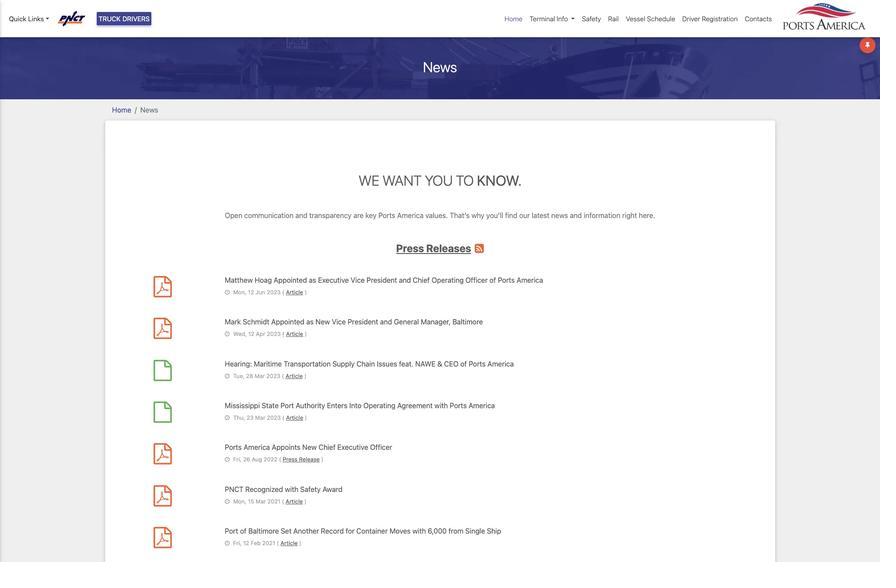 Task type: locate. For each thing, give the bounding box(es) containing it.
1 vertical spatial home
[[112, 106, 131, 114]]

clock o image left 26
[[225, 458, 230, 464]]

2 clock o image from the top
[[225, 374, 230, 380]]

article
[[286, 289, 303, 296], [286, 331, 303, 338], [286, 373, 303, 380], [286, 415, 303, 422], [286, 499, 303, 506], [281, 541, 298, 547]]

press left releases
[[396, 242, 424, 255]]

26
[[243, 457, 250, 464]]

clock o image left thu,
[[225, 416, 230, 422]]

2023 down state
[[267, 415, 281, 422]]

1 horizontal spatial news
[[423, 58, 457, 75]]

0 vertical spatial mon,
[[233, 289, 246, 296]]

mar for recognized
[[256, 499, 266, 506]]

executive
[[318, 276, 349, 284], [337, 444, 368, 452]]

1 vertical spatial 12
[[248, 331, 254, 338]]

clock o image
[[225, 332, 230, 338], [225, 374, 230, 380], [225, 458, 230, 464]]

0 horizontal spatial vice
[[332, 318, 346, 326]]

press releases link
[[396, 242, 484, 255]]

1 horizontal spatial chief
[[413, 276, 430, 284]]

and left general
[[380, 318, 392, 326]]

0 horizontal spatial officer
[[370, 444, 392, 452]]

0 vertical spatial 2021
[[267, 499, 280, 506]]

0 horizontal spatial chief
[[319, 444, 336, 452]]

record
[[321, 528, 344, 536]]

0 vertical spatial press
[[396, 242, 424, 255]]

( down pnct recognized with safety award
[[282, 499, 284, 506]]

1 vertical spatial home link
[[112, 106, 131, 114]]

jun
[[256, 289, 265, 296]]

chief
[[413, 276, 430, 284], [319, 444, 336, 452]]

press
[[396, 242, 424, 255], [283, 457, 297, 464]]

( for america
[[279, 457, 281, 464]]

appointed for hoag
[[274, 276, 307, 284]]

vice
[[351, 276, 365, 284], [332, 318, 346, 326]]

12 left apr
[[248, 331, 254, 338]]

we want you to know.
[[359, 172, 522, 189]]

rail link
[[605, 10, 622, 27]]

president for general
[[348, 318, 378, 326]]

2023 right jun
[[267, 289, 281, 296]]

mon, for matthew
[[233, 289, 246, 296]]

mon,
[[233, 289, 246, 296], [233, 499, 246, 506]]

2021 down recognized
[[267, 499, 280, 506]]

press release link
[[283, 457, 320, 464]]

mon, down matthew
[[233, 289, 246, 296]]

1 mon, from the top
[[233, 289, 246, 296]]

1 vertical spatial mar
[[255, 415, 265, 422]]

as for new
[[306, 318, 314, 326]]

safety
[[582, 15, 601, 23], [300, 486, 321, 494]]

mark
[[225, 318, 241, 326]]

with
[[435, 402, 448, 410], [285, 486, 298, 494], [413, 528, 426, 536]]

appointed up wed, 12 apr 2023                                                                                                                                                             ( article ) at the left of page
[[271, 318, 305, 326]]

fri, 12 feb 2021                                                                                                                                                             ( article )
[[233, 541, 301, 547]]

1 vertical spatial news
[[140, 106, 158, 114]]

article link down "set"
[[281, 541, 298, 547]]

2021 for baltimore
[[262, 541, 275, 547]]

1 vertical spatial appointed
[[271, 318, 305, 326]]

rail
[[608, 15, 619, 23]]

mon, for pnct
[[233, 499, 246, 506]]

releases
[[426, 242, 471, 255]]

fri, left feb at the left
[[233, 541, 242, 547]]

supply
[[333, 360, 355, 368]]

1 vertical spatial new
[[302, 444, 317, 452]]

2 clock o image from the top
[[225, 416, 230, 422]]

pnct recognized with safety award
[[225, 486, 343, 494]]

2 vertical spatial with
[[413, 528, 426, 536]]

&
[[437, 360, 442, 368]]

article for state
[[286, 415, 303, 422]]

( right 2022
[[279, 457, 281, 464]]

clock o image left feb at the left
[[225, 542, 230, 547]]

1 horizontal spatial home
[[505, 15, 523, 23]]

1 vertical spatial operating
[[363, 402, 396, 410]]

2021
[[267, 499, 280, 506], [262, 541, 275, 547]]

registration
[[702, 15, 738, 23]]

transportation
[[284, 360, 331, 368]]

chain
[[357, 360, 375, 368]]

1 vertical spatial vice
[[332, 318, 346, 326]]

1 clock o image from the top
[[225, 332, 230, 338]]

0 vertical spatial vice
[[351, 276, 365, 284]]

0 vertical spatial clock o image
[[225, 332, 230, 338]]

1 horizontal spatial officer
[[466, 276, 488, 284]]

2023 for hoag
[[267, 289, 281, 296]]

america
[[397, 212, 424, 220], [517, 276, 543, 284], [488, 360, 514, 368], [469, 402, 495, 410], [244, 444, 270, 452]]

0 vertical spatial operating
[[432, 276, 464, 284]]

1 fri, from the top
[[233, 457, 242, 464]]

why
[[472, 212, 485, 220]]

new
[[316, 318, 330, 326], [302, 444, 317, 452]]

(
[[282, 289, 284, 296], [282, 331, 284, 338], [282, 373, 284, 380], [282, 415, 285, 422], [279, 457, 281, 464], [282, 499, 284, 506], [277, 541, 279, 547]]

clock o image left wed,
[[225, 332, 230, 338]]

article link right jun
[[286, 289, 303, 296]]

2021 right feb at the left
[[262, 541, 275, 547]]

vice up mark schmidt appointed as new vice president and general manager, baltimore
[[351, 276, 365, 284]]

and up general
[[399, 276, 411, 284]]

feat.
[[399, 360, 414, 368]]

2 vertical spatial mar
[[256, 499, 266, 506]]

right
[[622, 212, 637, 220]]

article down pnct recognized with safety award
[[286, 499, 303, 506]]

0 horizontal spatial home link
[[112, 106, 131, 114]]

1 vertical spatial press
[[283, 457, 297, 464]]

3 clock o image from the top
[[225, 500, 230, 505]]

( for maritime
[[282, 373, 284, 380]]

article down authority
[[286, 415, 303, 422]]

2 vertical spatial 12
[[243, 541, 249, 547]]

1 vertical spatial safety
[[300, 486, 321, 494]]

president
[[367, 276, 397, 284], [348, 318, 378, 326]]

2 horizontal spatial of
[[490, 276, 496, 284]]

0 vertical spatial home
[[505, 15, 523, 23]]

baltimore up fri, 12 feb 2021                                                                                                                                                             ( article )
[[248, 528, 279, 536]]

with up mon, 15 mar 2021                                                                                                                                                             ( article )
[[285, 486, 298, 494]]

clock o image for mississippi state port authority enters into operating agreement with ports america
[[225, 416, 230, 422]]

fri,
[[233, 457, 242, 464], [233, 541, 242, 547]]

1 vertical spatial baltimore
[[248, 528, 279, 536]]

1 vertical spatial fri,
[[233, 541, 242, 547]]

appointed up the 'mon, 12 jun 2023                                                                                                                                                             ( article )'
[[274, 276, 307, 284]]

driver registration
[[682, 15, 738, 23]]

0 vertical spatial president
[[367, 276, 397, 284]]

( for of
[[277, 541, 279, 547]]

1 horizontal spatial safety
[[582, 15, 601, 23]]

0 horizontal spatial news
[[140, 106, 158, 114]]

28
[[246, 373, 253, 380]]

we
[[359, 172, 380, 189]]

mar right 15
[[256, 499, 266, 506]]

clock o image left tue,
[[225, 374, 230, 380]]

1 vertical spatial as
[[306, 318, 314, 326]]

( down transportation
[[282, 373, 284, 380]]

23
[[247, 415, 254, 422]]

article link down authority
[[286, 415, 303, 422]]

mar
[[255, 373, 265, 380], [255, 415, 265, 422], [256, 499, 266, 506]]

mar right the 23
[[255, 415, 265, 422]]

1 vertical spatial 2021
[[262, 541, 275, 547]]

( for hoag
[[282, 289, 284, 296]]

) for another
[[299, 541, 301, 547]]

0 vertical spatial fri,
[[233, 457, 242, 464]]

0 horizontal spatial port
[[225, 528, 238, 536]]

0 vertical spatial safety
[[582, 15, 601, 23]]

president for chief
[[367, 276, 397, 284]]

mississippi
[[225, 402, 260, 410]]

0 vertical spatial mar
[[255, 373, 265, 380]]

into
[[349, 402, 362, 410]]

hoag
[[255, 276, 272, 284]]

mar right 28
[[255, 373, 265, 380]]

port right state
[[281, 402, 294, 410]]

open
[[225, 212, 242, 220]]

terminal info link
[[526, 10, 579, 27]]

article down transportation
[[286, 373, 303, 380]]

1 vertical spatial executive
[[337, 444, 368, 452]]

chief down press releases
[[413, 276, 430, 284]]

3 clock o image from the top
[[225, 458, 230, 464]]

information
[[584, 212, 620, 220]]

general
[[394, 318, 419, 326]]

port up fri, 12 feb 2021                                                                                                                                                             ( article )
[[225, 528, 238, 536]]

safety left rail
[[582, 15, 601, 23]]

mon, left 15
[[233, 499, 246, 506]]

0 vertical spatial baltimore
[[453, 318, 483, 326]]

vice up supply
[[332, 318, 346, 326]]

pnct
[[225, 486, 243, 494]]

1 horizontal spatial of
[[460, 360, 467, 368]]

12 for of
[[243, 541, 249, 547]]

article for of
[[281, 541, 298, 547]]

0 vertical spatial port
[[281, 402, 294, 410]]

ports
[[378, 212, 395, 220], [498, 276, 515, 284], [469, 360, 486, 368], [450, 402, 467, 410], [225, 444, 242, 452]]

schedule
[[647, 15, 675, 23]]

1 horizontal spatial press
[[396, 242, 424, 255]]

0 horizontal spatial press
[[283, 457, 297, 464]]

clock o image for mark schmidt appointed as new vice president and general manager, baltimore
[[225, 332, 230, 338]]

safety left award
[[300, 486, 321, 494]]

know.
[[477, 172, 522, 189]]

fri, for ports
[[233, 457, 242, 464]]

to
[[456, 172, 474, 189]]

0 vertical spatial executive
[[318, 276, 349, 284]]

1 vertical spatial chief
[[319, 444, 336, 452]]

0 horizontal spatial safety
[[300, 486, 321, 494]]

article for maritime
[[286, 373, 303, 380]]

ceo
[[444, 360, 459, 368]]

12 for hoag
[[248, 289, 254, 296]]

clock o image down pnct on the left bottom of page
[[225, 500, 230, 505]]

2 mon, from the top
[[233, 499, 246, 506]]

press down appoints
[[283, 457, 297, 464]]

clock o image for pnct recognized with safety award
[[225, 500, 230, 505]]

( right apr
[[282, 331, 284, 338]]

operating right into
[[363, 402, 396, 410]]

want
[[383, 172, 422, 189]]

chief up release
[[319, 444, 336, 452]]

1 clock o image from the top
[[225, 290, 230, 296]]

you'll
[[486, 212, 503, 220]]

latest
[[532, 212, 550, 220]]

( right jun
[[282, 289, 284, 296]]

12 left jun
[[248, 289, 254, 296]]

( for recognized
[[282, 499, 284, 506]]

0 vertical spatial with
[[435, 402, 448, 410]]

clock o image
[[225, 290, 230, 296], [225, 416, 230, 422], [225, 500, 230, 505], [225, 542, 230, 547]]

hearing: maritime transportation supply chain issues feat. nawe & ceo of ports america
[[225, 360, 514, 368]]

news
[[551, 212, 568, 220]]

with right agreement
[[435, 402, 448, 410]]

)
[[305, 289, 307, 296], [305, 331, 307, 338], [304, 373, 307, 380], [305, 415, 307, 422], [321, 457, 323, 464], [304, 499, 307, 506], [299, 541, 301, 547]]

driver registration link
[[679, 10, 741, 27]]

mon, 12 jun 2023                                                                                                                                                             ( article )
[[233, 289, 307, 296]]

article right jun
[[286, 289, 303, 296]]

award
[[323, 486, 343, 494]]

baltimore right manager,
[[453, 318, 483, 326]]

appointed for schmidt
[[271, 318, 305, 326]]

maritime
[[254, 360, 282, 368]]

quick links link
[[9, 14, 49, 24]]

0 vertical spatial appointed
[[274, 276, 307, 284]]

article up transportation
[[286, 331, 303, 338]]

2023 down maritime
[[266, 373, 280, 380]]

moves
[[390, 528, 411, 536]]

1 vertical spatial president
[[348, 318, 378, 326]]

0 vertical spatial as
[[309, 276, 316, 284]]

for
[[346, 528, 355, 536]]

fri, left 26
[[233, 457, 242, 464]]

hearing:
[[225, 360, 252, 368]]

( right feb at the left
[[277, 541, 279, 547]]

0 horizontal spatial of
[[240, 528, 247, 536]]

1 horizontal spatial port
[[281, 402, 294, 410]]

article link down transportation
[[286, 373, 303, 380]]

you
[[425, 172, 453, 189]]

and left transparency at the left of page
[[295, 212, 307, 220]]

0 vertical spatial home link
[[501, 10, 526, 27]]

( up appoints
[[282, 415, 285, 422]]

0 vertical spatial officer
[[466, 276, 488, 284]]

article for hoag
[[286, 289, 303, 296]]

article link for schmidt
[[286, 331, 303, 338]]

clock o image down matthew
[[225, 290, 230, 296]]

article down "set"
[[281, 541, 298, 547]]

authority
[[296, 402, 325, 410]]

1 vertical spatial clock o image
[[225, 374, 230, 380]]

contacts link
[[741, 10, 776, 27]]

here.
[[639, 212, 655, 220]]

vice for new
[[332, 318, 346, 326]]

mon, 15 mar 2021                                                                                                                                                             ( article )
[[233, 499, 307, 506]]

port
[[281, 402, 294, 410], [225, 528, 238, 536]]

article link up transportation
[[286, 331, 303, 338]]

from
[[449, 528, 464, 536]]

4 clock o image from the top
[[225, 542, 230, 547]]

2 fri, from the top
[[233, 541, 242, 547]]

0 horizontal spatial with
[[285, 486, 298, 494]]

1 vertical spatial mon,
[[233, 499, 246, 506]]

) for award
[[304, 499, 307, 506]]

operating down releases
[[432, 276, 464, 284]]

as for executive
[[309, 276, 316, 284]]

1 horizontal spatial vice
[[351, 276, 365, 284]]

2023 right apr
[[267, 331, 281, 338]]

baltimore
[[453, 318, 483, 326], [248, 528, 279, 536]]

wed, 12 apr 2023                                                                                                                                                             ( article )
[[233, 331, 307, 338]]

1 vertical spatial officer
[[370, 444, 392, 452]]

0 vertical spatial 12
[[248, 289, 254, 296]]

home link
[[501, 10, 526, 27], [112, 106, 131, 114]]

2 vertical spatial clock o image
[[225, 458, 230, 464]]

12 left feb at the left
[[243, 541, 249, 547]]

as
[[309, 276, 316, 284], [306, 318, 314, 326]]

1 vertical spatial port
[[225, 528, 238, 536]]

with left "6,000"
[[413, 528, 426, 536]]

safety inside safety link
[[582, 15, 601, 23]]

article link down pnct recognized with safety award
[[286, 499, 303, 506]]

quick links
[[9, 15, 44, 23]]

operating
[[432, 276, 464, 284], [363, 402, 396, 410]]

0 horizontal spatial home
[[112, 106, 131, 114]]



Task type: describe. For each thing, give the bounding box(es) containing it.
communication
[[244, 212, 294, 220]]

enters
[[327, 402, 348, 410]]

quick
[[9, 15, 26, 23]]

mar for state
[[255, 415, 265, 422]]

truck
[[99, 15, 121, 23]]

0 horizontal spatial operating
[[363, 402, 396, 410]]

set
[[281, 528, 292, 536]]

clock o image for port of baltimore set another record for container moves with 6,000 from single ship
[[225, 542, 230, 547]]

article for recognized
[[286, 499, 303, 506]]

safety link
[[579, 10, 605, 27]]

ports america appoints new chief executive officer
[[225, 444, 392, 452]]

12 for schmidt
[[248, 331, 254, 338]]

appoints
[[272, 444, 301, 452]]

1 horizontal spatial with
[[413, 528, 426, 536]]

rss square image
[[475, 243, 484, 254]]

mississippi state port authority enters into operating agreement with ports america
[[225, 402, 495, 410]]

truck drivers
[[99, 15, 150, 23]]

thu, 23 mar 2023                                                                                                                                                             ( article )
[[233, 415, 307, 422]]

terminal info
[[530, 15, 568, 23]]

0 vertical spatial new
[[316, 318, 330, 326]]

and right news
[[570, 212, 582, 220]]

find
[[505, 212, 517, 220]]

1 vertical spatial of
[[460, 360, 467, 368]]

single
[[465, 528, 485, 536]]

vessel schedule
[[626, 15, 675, 23]]

transparency
[[309, 212, 352, 220]]

article link for of
[[281, 541, 298, 547]]

info
[[557, 15, 568, 23]]

open communication and transparency are key ports america values. that's why you'll find our latest news and information right here.
[[225, 212, 655, 220]]

aug
[[252, 457, 262, 464]]

6,000
[[428, 528, 447, 536]]

2023 for schmidt
[[267, 331, 281, 338]]

schmidt
[[243, 318, 269, 326]]

apr
[[256, 331, 265, 338]]

) for enters
[[305, 415, 307, 422]]

clock o image for hearing: maritime transportation supply chain issues feat. nawe & ceo of ports america
[[225, 374, 230, 380]]

press releases
[[396, 242, 471, 255]]

truck drivers link
[[97, 12, 152, 26]]

release
[[299, 457, 320, 464]]

port of baltimore set another record for container moves with 6,000 from single ship
[[225, 528, 501, 536]]

fri, 26 aug 2022                                                                                                                                                             ( press release )
[[233, 457, 323, 464]]

ship
[[487, 528, 501, 536]]

2023 for state
[[267, 415, 281, 422]]

manager,
[[421, 318, 451, 326]]

that's
[[450, 212, 470, 220]]

0 vertical spatial chief
[[413, 276, 430, 284]]

( for state
[[282, 415, 285, 422]]

nawe
[[415, 360, 436, 368]]

clock o image for matthew hoag appointed as executive vice president and chief operating officer of ports america
[[225, 290, 230, 296]]

agreement
[[397, 402, 433, 410]]

container
[[356, 528, 388, 536]]

vice for executive
[[351, 276, 365, 284]]

1 horizontal spatial operating
[[432, 276, 464, 284]]

contacts
[[745, 15, 772, 23]]

1 vertical spatial with
[[285, 486, 298, 494]]

matthew
[[225, 276, 253, 284]]

wed,
[[233, 331, 247, 338]]

fri, for port
[[233, 541, 242, 547]]

matthew hoag appointed as executive vice president and chief operating officer of ports america
[[225, 276, 543, 284]]

0 vertical spatial of
[[490, 276, 496, 284]]

tue,
[[233, 373, 245, 380]]

article link for state
[[286, 415, 303, 422]]

clock o image for ports america appoints new chief executive officer
[[225, 458, 230, 464]]

) for executive
[[305, 289, 307, 296]]

mar for maritime
[[255, 373, 265, 380]]

vessel
[[626, 15, 646, 23]]

0 horizontal spatial baltimore
[[248, 528, 279, 536]]

article for schmidt
[[286, 331, 303, 338]]

15
[[248, 499, 254, 506]]

article link for recognized
[[286, 499, 303, 506]]

article link for maritime
[[286, 373, 303, 380]]

driver
[[682, 15, 700, 23]]

) for chain
[[304, 373, 307, 380]]

our
[[519, 212, 530, 220]]

2021 for with
[[267, 499, 280, 506]]

article link for hoag
[[286, 289, 303, 296]]

2 horizontal spatial with
[[435, 402, 448, 410]]

key
[[365, 212, 377, 220]]

links
[[28, 15, 44, 23]]

vessel schedule link
[[622, 10, 679, 27]]

issues
[[377, 360, 397, 368]]

2 vertical spatial of
[[240, 528, 247, 536]]

2023 for maritime
[[266, 373, 280, 380]]

tue, 28 mar 2023                                                                                                                                                             ( article )
[[233, 373, 307, 380]]

2022
[[264, 457, 277, 464]]

values.
[[426, 212, 448, 220]]

mark schmidt appointed as new vice president and general manager, baltimore
[[225, 318, 483, 326]]

( for schmidt
[[282, 331, 284, 338]]

thu,
[[233, 415, 245, 422]]

are
[[353, 212, 364, 220]]

1 horizontal spatial baltimore
[[453, 318, 483, 326]]

feb
[[251, 541, 261, 547]]

0 vertical spatial news
[[423, 58, 457, 75]]

) for new
[[305, 331, 307, 338]]

drivers
[[122, 15, 150, 23]]

another
[[293, 528, 319, 536]]

1 horizontal spatial home link
[[501, 10, 526, 27]]



Task type: vqa. For each thing, say whether or not it's contained in the screenshot.
omissions
no



